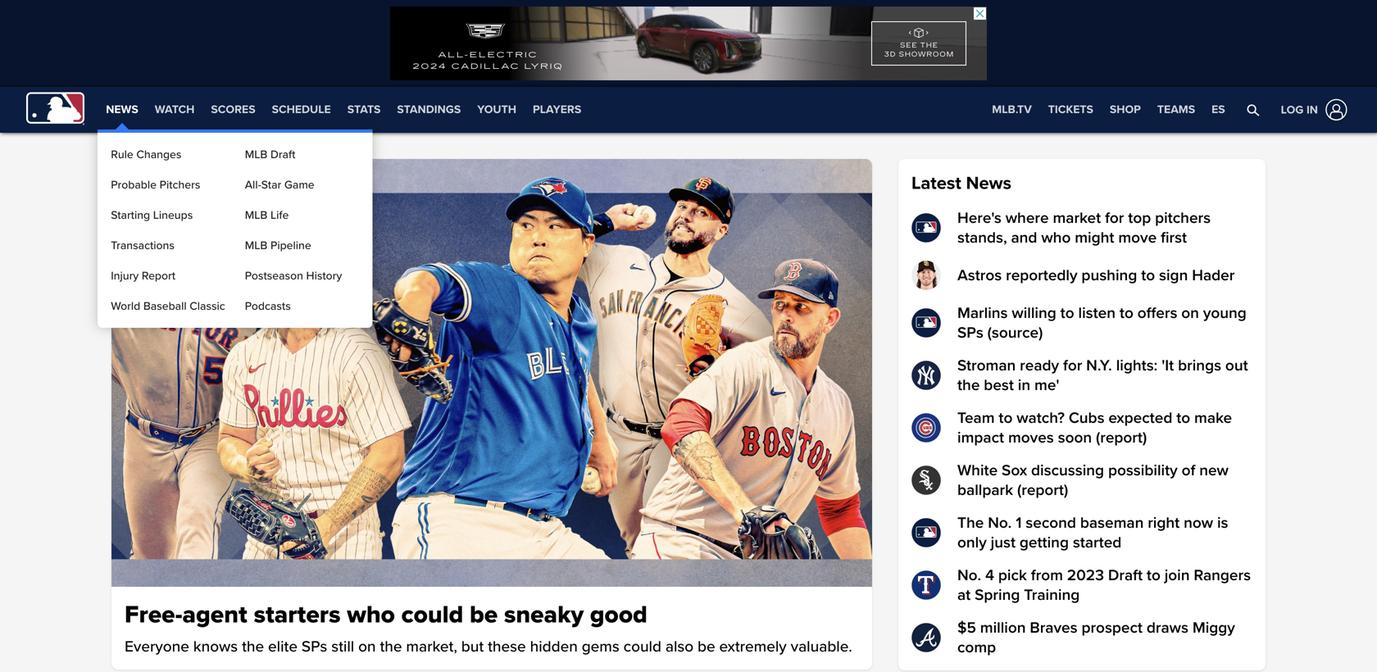Task type: locate. For each thing, give the bounding box(es) containing it.
the left elite
[[242, 637, 264, 656]]

mlb image inside the no. 1 second baseman right now is only just getting started link
[[912, 518, 941, 548]]

(report) down expected
[[1096, 428, 1147, 447]]

2 vertical spatial mlb
[[245, 239, 268, 252]]

mlb life
[[245, 208, 289, 222]]

(source)
[[988, 323, 1043, 342]]

1
[[1016, 514, 1022, 532]]

all-
[[245, 178, 261, 192]]

log
[[1281, 103, 1304, 117]]

braves
[[1030, 619, 1078, 637]]

0 vertical spatial sps
[[958, 323, 984, 342]]

0 vertical spatial could
[[401, 600, 463, 630]]

in left me'
[[1018, 376, 1031, 395]]

1 horizontal spatial (report)
[[1096, 428, 1147, 447]]

1 horizontal spatial for
[[1105, 209, 1124, 227]]

0 horizontal spatial the
[[242, 637, 264, 656]]

white
[[958, 461, 998, 480]]

draft right 2023
[[1108, 566, 1143, 585]]

1 vertical spatial draft
[[1108, 566, 1143, 585]]

0 horizontal spatial for
[[1063, 356, 1082, 375]]

major league baseball image
[[26, 92, 85, 125]]

1 vertical spatial no.
[[958, 566, 981, 585]]

the down stroman
[[958, 376, 980, 395]]

market
[[1053, 209, 1101, 227]]

0 horizontal spatial could
[[401, 600, 463, 630]]

mlb.tv
[[992, 102, 1032, 116]]

to left the 'sign' on the top of page
[[1141, 266, 1155, 285]]

stands,
[[958, 228, 1007, 247]]

hader
[[1192, 266, 1235, 285]]

who inside free-agent starters who could be sneaky good everyone knows the elite sps still on the market, but these hidden gems could also be extremely valuable.
[[347, 600, 395, 630]]

the inside stroman ready for n.y. lights: 'it brings out the best in me'
[[958, 376, 980, 395]]

comp
[[958, 638, 996, 657]]

news up here's
[[966, 173, 1012, 194]]

who up still on the left of page
[[347, 600, 395, 630]]

0 vertical spatial in
[[1307, 103, 1318, 117]]

but
[[461, 637, 484, 656]]

1 horizontal spatial who
[[1041, 228, 1071, 247]]

reportedly
[[1006, 266, 1078, 285]]

from
[[1031, 566, 1063, 585]]

the no. 1 second baseman right now is only just getting started link
[[912, 513, 1253, 553]]

draws
[[1147, 619, 1189, 637]]

for left n.y.
[[1063, 356, 1082, 375]]

1 vertical spatial (report)
[[1017, 481, 1068, 500]]

0 horizontal spatial draft
[[270, 148, 295, 161]]

mlb for mlb life
[[245, 208, 268, 222]]

1 horizontal spatial could
[[624, 637, 662, 656]]

(report) down discussing
[[1017, 481, 1068, 500]]

latest news
[[912, 173, 1012, 194]]

mlb image left the
[[912, 518, 941, 548]]

injury
[[111, 269, 139, 283]]

1 vertical spatial news
[[966, 173, 1012, 194]]

team
[[958, 409, 995, 428]]

mlb up all- at left
[[245, 148, 268, 161]]

1 vertical spatial mlb image
[[912, 518, 941, 548]]

es link
[[1204, 87, 1234, 133]]

0 vertical spatial on
[[1182, 304, 1199, 323]]

1 mlb from the top
[[245, 148, 268, 161]]

1 horizontal spatial in
[[1307, 103, 1318, 117]]

on right 'offers'
[[1182, 304, 1199, 323]]

sps left still on the left of page
[[302, 637, 327, 656]]

mlb left life
[[245, 208, 268, 222]]

who
[[1041, 228, 1071, 247], [347, 600, 395, 630]]

0 vertical spatial who
[[1041, 228, 1071, 247]]

1 horizontal spatial the
[[380, 637, 402, 656]]

news up rule at the left of page
[[106, 102, 138, 116]]

0 horizontal spatial who
[[347, 600, 395, 630]]

1 horizontal spatial sps
[[958, 323, 984, 342]]

game
[[284, 178, 315, 192]]

no. up at
[[958, 566, 981, 585]]

0 vertical spatial draft
[[270, 148, 295, 161]]

mlb down the mlb life
[[245, 239, 268, 252]]

0 horizontal spatial news
[[106, 102, 138, 116]]

stats
[[347, 102, 381, 116]]

be right also on the bottom of page
[[698, 637, 715, 656]]

(report)
[[1096, 428, 1147, 447], [1017, 481, 1068, 500]]

free-agent starters who could be sneaky good image
[[111, 159, 872, 587]]

stroman ready for n.y. lights: 'it brings out the best in me'
[[958, 356, 1248, 395]]

expected
[[1109, 409, 1173, 428]]

mlb image for sps
[[912, 308, 941, 338]]

listen
[[1078, 304, 1116, 323]]

1 vertical spatial be
[[698, 637, 715, 656]]

here's where market for top pitchers stands, and who might move first link
[[912, 208, 1253, 248]]

to left 'listen'
[[1061, 304, 1074, 323]]

1 vertical spatial who
[[347, 600, 395, 630]]

j. hader image
[[912, 261, 941, 290]]

0 horizontal spatial no.
[[958, 566, 981, 585]]

on inside marlins willing to listen to offers on young sps (source)
[[1182, 304, 1199, 323]]

1 vertical spatial sps
[[302, 637, 327, 656]]

starting lineups link
[[104, 200, 232, 230]]

0 horizontal spatial in
[[1018, 376, 1031, 395]]

marlins willing to listen to offers on young sps (source)
[[958, 304, 1247, 342]]

0 vertical spatial for
[[1105, 209, 1124, 227]]

1 vertical spatial in
[[1018, 376, 1031, 395]]

the
[[958, 376, 980, 395], [242, 637, 264, 656], [380, 637, 402, 656]]

postseason history link
[[238, 261, 366, 291]]

draft up all-star game
[[270, 148, 295, 161]]

on right still on the left of page
[[358, 637, 376, 656]]

0 vertical spatial no.
[[988, 514, 1012, 532]]

1 horizontal spatial draft
[[1108, 566, 1143, 585]]

0 horizontal spatial (report)
[[1017, 481, 1068, 500]]

now
[[1184, 514, 1213, 532]]

2 mlb image from the top
[[912, 518, 941, 548]]

pushing
[[1082, 266, 1137, 285]]

sps down marlins
[[958, 323, 984, 342]]

1 vertical spatial could
[[624, 637, 662, 656]]

injury report
[[111, 269, 175, 283]]

2 mlb from the top
[[245, 208, 268, 222]]

market,
[[406, 637, 457, 656]]

to right 'listen'
[[1120, 304, 1134, 323]]

advertisement element
[[390, 7, 987, 80]]

for left top
[[1105, 209, 1124, 227]]

0 vertical spatial be
[[470, 600, 498, 630]]

starting
[[111, 208, 150, 222]]

stroman
[[958, 356, 1016, 375]]

mlb
[[245, 148, 268, 161], [245, 208, 268, 222], [245, 239, 268, 252]]

all-star game link
[[238, 170, 366, 200]]

0 vertical spatial news
[[106, 102, 138, 116]]

news inside "secondary navigation" element
[[106, 102, 138, 116]]

to inside no. 4 pick from 2023 draft to join rangers at spring training
[[1147, 566, 1161, 585]]

world baseball classic link
[[104, 291, 232, 321]]

astros
[[958, 266, 1002, 285]]

watch?
[[1017, 409, 1065, 428]]

best
[[984, 376, 1014, 395]]

2 horizontal spatial the
[[958, 376, 980, 395]]

no. inside no. 4 pick from 2023 draft to join rangers at spring training
[[958, 566, 981, 585]]

draft
[[270, 148, 295, 161], [1108, 566, 1143, 585]]

(report) inside white sox discussing possibility of new ballpark (report)
[[1017, 481, 1068, 500]]

rule changes
[[111, 148, 182, 161]]

latest
[[912, 173, 961, 194]]

could left also on the bottom of page
[[624, 637, 662, 656]]

3 mlb from the top
[[245, 239, 268, 252]]

team to watch? cubs expected to make impact moves soon (report) link
[[912, 408, 1253, 448]]

first
[[1161, 228, 1187, 247]]

might
[[1075, 228, 1114, 247]]

for
[[1105, 209, 1124, 227], [1063, 356, 1082, 375]]

mlb image
[[912, 213, 941, 243]]

1 horizontal spatial news
[[966, 173, 1012, 194]]

good
[[590, 600, 647, 630]]

scores link
[[203, 87, 264, 133]]

extremely
[[719, 637, 787, 656]]

mlb image
[[912, 308, 941, 338], [912, 518, 941, 548]]

0 horizontal spatial on
[[358, 637, 376, 656]]

could up market,
[[401, 600, 463, 630]]

history
[[306, 269, 342, 283]]

1 horizontal spatial be
[[698, 637, 715, 656]]

1 vertical spatial mlb
[[245, 208, 268, 222]]

1 horizontal spatial no.
[[988, 514, 1012, 532]]

1 mlb image from the top
[[912, 308, 941, 338]]

youth
[[477, 102, 516, 116]]

(report) inside team to watch? cubs expected to make impact moves soon (report)
[[1096, 428, 1147, 447]]

log in
[[1281, 103, 1318, 117]]

0 vertical spatial mlb
[[245, 148, 268, 161]]

'it
[[1162, 356, 1174, 375]]

the left market,
[[380, 637, 402, 656]]

astros reportedly pushing to sign hader link
[[912, 261, 1253, 290]]

mlb image inside marlins willing to listen to offers on young sps (source) link
[[912, 308, 941, 338]]

1 vertical spatial for
[[1063, 356, 1082, 375]]

draft inside no. 4 pick from 2023 draft to join rangers at spring training
[[1108, 566, 1143, 585]]

moves
[[1008, 428, 1054, 447]]

to inside astros reportedly pushing to sign hader link
[[1141, 266, 1155, 285]]

0 horizontal spatial sps
[[302, 637, 327, 656]]

0 vertical spatial (report)
[[1096, 428, 1147, 447]]

to left join
[[1147, 566, 1161, 585]]

be up but
[[470, 600, 498, 630]]

prospect
[[1082, 619, 1143, 637]]

who down market at the top of page
[[1041, 228, 1071, 247]]

mlb image down j. hader icon
[[912, 308, 941, 338]]

is
[[1217, 514, 1228, 532]]

could
[[401, 600, 463, 630], [624, 637, 662, 656]]

out
[[1226, 356, 1248, 375]]

still
[[331, 637, 354, 656]]

cubs
[[1069, 409, 1105, 428]]

1 horizontal spatial on
[[1182, 304, 1199, 323]]

0 vertical spatial mlb image
[[912, 308, 941, 338]]

no. left '1'
[[988, 514, 1012, 532]]

who inside here's where market for top pitchers stands, and who might move first
[[1041, 228, 1071, 247]]

in right log
[[1307, 103, 1318, 117]]

mlb draft link
[[238, 139, 366, 170]]

pitchers
[[160, 178, 200, 192]]

1 vertical spatial on
[[358, 637, 376, 656]]



Task type: vqa. For each thing, say whether or not it's contained in the screenshot.
"2023" for International
no



Task type: describe. For each thing, give the bounding box(es) containing it.
mlb image for only
[[912, 518, 941, 548]]

of
[[1182, 461, 1196, 480]]

secondary navigation element
[[98, 87, 590, 328]]

report
[[142, 269, 175, 283]]

team to watch? cubs expected to make impact moves soon (report)
[[958, 409, 1232, 447]]

here's where market for top pitchers stands, and who might move first
[[958, 209, 1211, 247]]

mlb for mlb pipeline
[[245, 239, 268, 252]]

getting
[[1020, 533, 1069, 552]]

the no. 1 second baseman right now is only just getting started
[[958, 514, 1228, 552]]

starters
[[254, 600, 341, 630]]

mlb life link
[[238, 200, 366, 230]]

4
[[985, 566, 994, 585]]

schedule link
[[264, 87, 339, 133]]

no. inside the no. 1 second baseman right now is only just getting started
[[988, 514, 1012, 532]]

0 horizontal spatial be
[[470, 600, 498, 630]]

elite
[[268, 637, 298, 656]]

es
[[1212, 102, 1225, 116]]

right
[[1148, 514, 1180, 532]]

transactions
[[111, 239, 175, 252]]

lineups
[[153, 208, 193, 222]]

life
[[270, 208, 289, 222]]

miggy
[[1193, 619, 1235, 637]]

postseason
[[245, 269, 303, 283]]

marlins
[[958, 304, 1008, 323]]

$5 million braves prospect draws miggy comp
[[958, 619, 1235, 657]]

search image
[[1247, 103, 1260, 116]]

scores
[[211, 102, 255, 116]]

draft inside mlb draft link
[[270, 148, 295, 161]]

me'
[[1035, 376, 1059, 395]]

top navigation element
[[0, 87, 1377, 328]]

mlb pipeline
[[245, 239, 311, 252]]

for inside here's where market for top pitchers stands, and who might move first
[[1105, 209, 1124, 227]]

sign
[[1159, 266, 1188, 285]]

possibility
[[1108, 461, 1178, 480]]

move
[[1118, 228, 1157, 247]]

world baseball classic
[[111, 299, 225, 313]]

in inside dropdown button
[[1307, 103, 1318, 117]]

rangers
[[1194, 566, 1251, 585]]

valuable.
[[791, 637, 852, 656]]

teams link
[[1149, 87, 1204, 133]]

podcasts
[[245, 299, 291, 313]]

white sox image
[[912, 466, 941, 495]]

astros reportedly pushing to sign hader
[[958, 266, 1235, 285]]

brings
[[1178, 356, 1222, 375]]

mlb for mlb draft
[[245, 148, 268, 161]]

for inside stroman ready for n.y. lights: 'it brings out the best in me'
[[1063, 356, 1082, 375]]

star
[[261, 178, 281, 192]]

$5 million braves prospect draws miggy comp link
[[912, 618, 1253, 657]]

schedule
[[272, 102, 331, 116]]

no. 4 pick from 2023 draft to join rangers at spring training link
[[912, 566, 1253, 605]]

2023
[[1067, 566, 1104, 585]]

braves image
[[912, 623, 941, 653]]

$5
[[958, 619, 976, 637]]

no. 4 pick from 2023 draft to join rangers at spring training
[[958, 566, 1251, 605]]

tertiary navigation element
[[984, 87, 1234, 133]]

yankees image
[[912, 361, 941, 390]]

discussing
[[1031, 461, 1104, 480]]

hidden
[[530, 637, 578, 656]]

teams
[[1157, 102, 1195, 116]]

willing
[[1012, 304, 1057, 323]]

news link
[[98, 87, 147, 133]]

starting lineups
[[111, 208, 193, 222]]

all-star game
[[245, 178, 315, 192]]

top
[[1128, 209, 1151, 227]]

classic
[[190, 299, 225, 313]]

offers
[[1138, 304, 1178, 323]]

probable
[[111, 178, 157, 192]]

watch link
[[147, 87, 203, 133]]

probable pitchers link
[[104, 170, 232, 200]]

only
[[958, 533, 987, 552]]

baseball
[[143, 299, 187, 313]]

on inside free-agent starters who could be sneaky good everyone knows the elite sps still on the market, but these hidden gems could also be extremely valuable.
[[358, 637, 376, 656]]

sps inside marlins willing to listen to offers on young sps (source)
[[958, 323, 984, 342]]

to right team
[[999, 409, 1013, 428]]

log in button
[[1271, 96, 1351, 124]]

injury report link
[[104, 261, 232, 291]]

podcasts link
[[238, 291, 366, 321]]

spring
[[975, 586, 1020, 605]]

white sox discussing possibility of new ballpark (report) link
[[912, 461, 1253, 500]]

watch
[[155, 102, 195, 116]]

pitchers
[[1155, 209, 1211, 227]]

n.y.
[[1086, 356, 1112, 375]]

rule
[[111, 148, 133, 161]]

rangers image
[[912, 571, 941, 600]]

postseason history
[[245, 269, 342, 283]]

sps inside free-agent starters who could be sneaky good everyone knows the elite sps still on the market, but these hidden gems could also be extremely valuable.
[[302, 637, 327, 656]]

mlb draft
[[245, 148, 295, 161]]

young
[[1203, 304, 1247, 323]]

sox
[[1002, 461, 1027, 480]]

make
[[1194, 409, 1232, 428]]

join
[[1165, 566, 1190, 585]]

cubs image
[[912, 413, 941, 443]]

mlb.tv link
[[984, 87, 1040, 133]]

and
[[1011, 228, 1037, 247]]

in inside stroman ready for n.y. lights: 'it brings out the best in me'
[[1018, 376, 1031, 395]]

to left make
[[1177, 409, 1190, 428]]

million
[[980, 619, 1026, 637]]

changes
[[136, 148, 182, 161]]

everyone
[[125, 637, 189, 656]]

standings
[[397, 102, 461, 116]]



